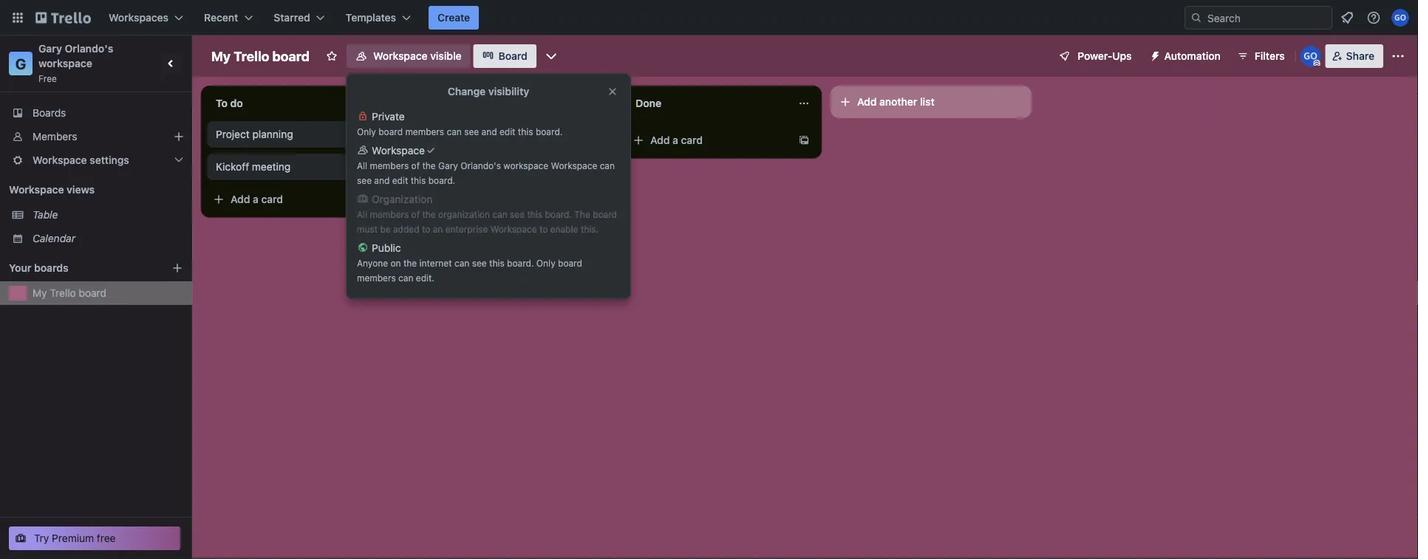 Task type: describe. For each thing, give the bounding box(es) containing it.
members inside the all members of the organization can see this board. the board must be added to an enterprise workspace to enable this.
[[370, 209, 409, 220]]

must
[[357, 224, 378, 234]]

close popover image
[[607, 86, 619, 98]]

edit inside all members of the gary orlando's workspace workspace can see and edit this board.
[[392, 175, 408, 186]]

templates button
[[337, 6, 420, 30]]

a for to do
[[253, 193, 259, 206]]

share button
[[1326, 44, 1384, 68]]

the for organization
[[422, 209, 436, 220]]

1 vertical spatial my
[[33, 287, 47, 299]]

list
[[920, 96, 935, 108]]

workspace for workspace
[[372, 145, 425, 157]]

add another list
[[858, 96, 935, 108]]

this inside anyone on the internet can see this board. only board members can edit.
[[489, 258, 505, 268]]

change
[[448, 85, 486, 98]]

Search field
[[1203, 7, 1332, 29]]

Board name text field
[[204, 44, 317, 68]]

try premium free
[[34, 533, 116, 545]]

ups
[[1113, 50, 1132, 62]]

workspace views
[[9, 184, 95, 196]]

all members of the gary orlando's workspace workspace can see and edit this board.
[[357, 160, 615, 186]]

enable
[[551, 224, 578, 234]]

enterprise
[[446, 224, 488, 234]]

do
[[230, 97, 243, 109]]

board link
[[474, 44, 537, 68]]

add a card button for done
[[627, 129, 793, 152]]

this down visibility on the left top of page
[[518, 126, 533, 137]]

my trello board inside board name text field
[[211, 48, 310, 64]]

0 notifications image
[[1339, 9, 1357, 27]]

templates
[[346, 11, 396, 24]]

card for done
[[681, 134, 703, 146]]

star or unstar board image
[[326, 50, 338, 62]]

all for workspace
[[357, 160, 368, 171]]

recent button
[[195, 6, 262, 30]]

of for workspace
[[412, 160, 420, 171]]

the
[[575, 209, 591, 220]]

on
[[391, 258, 401, 268]]

edit.
[[416, 273, 435, 283]]

1 vertical spatial my trello board
[[33, 287, 107, 299]]

this.
[[581, 224, 599, 234]]

see down change at the top left of the page
[[464, 126, 479, 137]]

workspace inside all members of the gary orlando's workspace workspace can see and edit this board.
[[551, 160, 598, 171]]

calendar
[[33, 233, 75, 245]]

this inside the all members of the organization can see this board. the board must be added to an enterprise workspace to enable this.
[[527, 209, 543, 220]]

to
[[216, 97, 228, 109]]

g
[[15, 55, 26, 72]]

add for add another list "button"
[[858, 96, 877, 108]]

gary orlando's workspace free
[[38, 43, 116, 84]]

filters button
[[1233, 44, 1290, 68]]

kickoff meeting
[[216, 161, 291, 173]]

free
[[38, 73, 57, 84]]

add a card button for to do
[[207, 188, 373, 211]]

workspace for workspace views
[[9, 184, 64, 196]]

free
[[97, 533, 116, 545]]

try
[[34, 533, 49, 545]]

2 to from the left
[[540, 224, 548, 234]]

calendar link
[[33, 231, 183, 246]]

settings
[[90, 154, 129, 166]]

board inside board name text field
[[272, 48, 310, 64]]

create
[[438, 11, 470, 24]]

workspace for workspace visible
[[373, 50, 428, 62]]

workspace inside gary orlando's workspace free
[[38, 57, 92, 69]]

organization
[[438, 209, 490, 220]]

recent
[[204, 11, 238, 24]]

add for done add a card button
[[651, 134, 670, 146]]

planning
[[253, 128, 293, 140]]

gary orlando's workspace link
[[38, 43, 116, 69]]

this member is an admin of this board. image
[[1314, 60, 1321, 67]]

can inside the all members of the organization can see this board. the board must be added to an enterprise workspace to enable this.
[[493, 209, 508, 220]]

of for organization
[[412, 209, 420, 220]]

see inside anyone on the internet can see this board. only board members can edit.
[[472, 258, 487, 268]]

create from template… image
[[379, 194, 390, 206]]

1 horizontal spatial add a card button
[[417, 129, 583, 152]]

table link
[[33, 208, 183, 223]]

public
[[372, 242, 401, 254]]

members
[[33, 130, 77, 143]]

workspace inside all members of the gary orlando's workspace workspace can see and edit this board.
[[504, 160, 549, 171]]

see inside all members of the gary orlando's workspace workspace can see and edit this board.
[[357, 175, 372, 186]]

starred button
[[265, 6, 334, 30]]

views
[[67, 184, 95, 196]]

starred
[[274, 11, 310, 24]]

Done text field
[[627, 92, 790, 115]]

1 horizontal spatial card
[[471, 134, 493, 146]]

0 horizontal spatial trello
[[50, 287, 76, 299]]

change visibility
[[448, 85, 530, 98]]

create button
[[429, 6, 479, 30]]

your boards with 1 items element
[[9, 260, 149, 277]]

board inside anyone on the internet can see this board. only board members can edit.
[[558, 258, 583, 268]]

premium
[[52, 533, 94, 545]]

meeting
[[252, 161, 291, 173]]

workspace settings
[[33, 154, 129, 166]]

filters
[[1255, 50, 1285, 62]]

workspace navigation collapse icon image
[[161, 53, 182, 74]]

open information menu image
[[1367, 10, 1382, 25]]

gary orlando (garyorlando) image
[[1301, 46, 1322, 67]]

card for to do
[[261, 193, 283, 206]]

workspace settings button
[[0, 149, 192, 172]]

board. inside anyone on the internet can see this board. only board members can edit.
[[507, 258, 534, 268]]

1 horizontal spatial and
[[482, 126, 497, 137]]

automation
[[1165, 50, 1221, 62]]



Task type: locate. For each thing, give the bounding box(es) containing it.
added
[[393, 224, 420, 234]]

add a card button up all members of the gary orlando's workspace workspace can see and edit this board.
[[417, 129, 583, 152]]

project planning link
[[216, 127, 387, 142]]

see up 'must'
[[357, 175, 372, 186]]

workspace down private
[[372, 145, 425, 157]]

0 horizontal spatial my trello board
[[33, 287, 107, 299]]

the inside the all members of the organization can see this board. the board must be added to an enterprise workspace to enable this.
[[422, 209, 436, 220]]

gary
[[38, 43, 62, 55], [438, 160, 458, 171]]

all
[[357, 160, 368, 171], [357, 209, 368, 220]]

orlando's down only board members can see and edit this board.
[[461, 160, 501, 171]]

visible
[[431, 50, 462, 62]]

0 vertical spatial workspace
[[38, 57, 92, 69]]

2 of from the top
[[412, 209, 420, 220]]

visibility
[[489, 85, 530, 98]]

board. inside all members of the gary orlando's workspace workspace can see and edit this board.
[[429, 175, 456, 186]]

card down meeting
[[261, 193, 283, 206]]

my trello board link
[[33, 286, 183, 301]]

1 of from the top
[[412, 160, 420, 171]]

all inside all members of the gary orlando's workspace workspace can see and edit this board.
[[357, 160, 368, 171]]

add a card up all members of the gary orlando's workspace workspace can see and edit this board.
[[441, 134, 493, 146]]

card down done text box
[[681, 134, 703, 146]]

board up this.
[[593, 209, 617, 220]]

board down the your boards with 1 items element
[[79, 287, 107, 299]]

sm image
[[1144, 44, 1165, 65]]

a for done
[[673, 134, 679, 146]]

this left the at the top
[[527, 209, 543, 220]]

project planning
[[216, 128, 293, 140]]

1 horizontal spatial gary
[[438, 160, 458, 171]]

your
[[9, 262, 31, 274]]

workspace up the at the top
[[551, 160, 598, 171]]

add inside "button"
[[858, 96, 877, 108]]

boards
[[33, 107, 66, 119]]

try premium free button
[[9, 527, 180, 551]]

add a card for done
[[651, 134, 703, 146]]

share
[[1347, 50, 1375, 62]]

add a card button down done text box
[[627, 129, 793, 152]]

To do text field
[[207, 92, 370, 115]]

trello inside board name text field
[[234, 48, 269, 64]]

workspaces
[[109, 11, 169, 24]]

add board image
[[172, 262, 183, 274]]

0 vertical spatial and
[[482, 126, 497, 137]]

my inside board name text field
[[211, 48, 231, 64]]

only down private
[[357, 126, 376, 137]]

only
[[357, 126, 376, 137], [537, 258, 556, 268]]

this down the all members of the organization can see this board. the board must be added to an enterprise workspace to enable this.
[[489, 258, 505, 268]]

gary orlando (garyorlando) image
[[1392, 9, 1410, 27]]

the
[[422, 160, 436, 171], [422, 209, 436, 220], [404, 258, 417, 268]]

0 vertical spatial gary
[[38, 43, 62, 55]]

organization
[[372, 193, 433, 206]]

add a card down done
[[651, 134, 703, 146]]

workspace inside "button"
[[373, 50, 428, 62]]

of inside all members of the gary orlando's workspace workspace can see and edit this board.
[[412, 160, 420, 171]]

add for the middle add a card button
[[441, 134, 460, 146]]

1 horizontal spatial my trello board
[[211, 48, 310, 64]]

my down recent
[[211, 48, 231, 64]]

my trello board down the your boards with 1 items element
[[33, 287, 107, 299]]

of up organization
[[412, 160, 420, 171]]

workspace visible
[[373, 50, 462, 62]]

g link
[[9, 52, 33, 75]]

1 vertical spatial gary
[[438, 160, 458, 171]]

add down done
[[651, 134, 670, 146]]

1 vertical spatial of
[[412, 209, 420, 220]]

switch to… image
[[10, 10, 25, 25]]

orlando's
[[65, 43, 113, 55], [461, 160, 501, 171]]

0 vertical spatial of
[[412, 160, 420, 171]]

workspace
[[38, 57, 92, 69], [504, 160, 549, 171]]

this
[[518, 126, 533, 137], [411, 175, 426, 186], [527, 209, 543, 220], [489, 258, 505, 268]]

my down your boards at the left of page
[[33, 287, 47, 299]]

members inside anyone on the internet can see this board. only board members can edit.
[[357, 273, 396, 283]]

add a card
[[441, 134, 493, 146], [651, 134, 703, 146], [231, 193, 283, 206]]

see down the enterprise
[[472, 258, 487, 268]]

and
[[482, 126, 497, 137], [374, 175, 390, 186]]

add a card button down kickoff meeting link
[[207, 188, 373, 211]]

board.
[[536, 126, 563, 137], [429, 175, 456, 186], [545, 209, 572, 220], [507, 258, 534, 268]]

2 horizontal spatial add a card
[[651, 134, 703, 146]]

1 all from the top
[[357, 160, 368, 171]]

add
[[858, 96, 877, 108], [441, 134, 460, 146], [651, 134, 670, 146], [231, 193, 250, 206]]

1 vertical spatial workspace
[[504, 160, 549, 171]]

gary inside all members of the gary orlando's workspace workspace can see and edit this board.
[[438, 160, 458, 171]]

customize views image
[[544, 49, 559, 64]]

boards link
[[0, 101, 192, 125]]

0 horizontal spatial and
[[374, 175, 390, 186]]

2 all from the top
[[357, 209, 368, 220]]

1 horizontal spatial trello
[[234, 48, 269, 64]]

1 vertical spatial and
[[374, 175, 390, 186]]

board down 'enable'
[[558, 258, 583, 268]]

workspaces button
[[100, 6, 192, 30]]

2 horizontal spatial card
[[681, 134, 703, 146]]

workspace up the all members of the organization can see this board. the board must be added to an enterprise workspace to enable this.
[[504, 160, 549, 171]]

1 horizontal spatial workspace
[[504, 160, 549, 171]]

only down 'enable'
[[537, 258, 556, 268]]

1 horizontal spatial a
[[463, 134, 469, 146]]

members down anyone
[[357, 273, 396, 283]]

workspace visible button
[[347, 44, 471, 68]]

workspace inside the all members of the organization can see this board. the board must be added to an enterprise workspace to enable this.
[[491, 224, 537, 234]]

can
[[447, 126, 462, 137], [600, 160, 615, 171], [493, 209, 508, 220], [455, 258, 470, 268], [399, 273, 414, 283]]

board inside my trello board link
[[79, 287, 107, 299]]

edit
[[500, 126, 516, 137], [392, 175, 408, 186]]

all for organization
[[357, 209, 368, 220]]

trello
[[234, 48, 269, 64], [50, 287, 76, 299]]

to left "an"
[[422, 224, 431, 234]]

card up all members of the gary orlando's workspace workspace can see and edit this board.
[[471, 134, 493, 146]]

1 horizontal spatial my
[[211, 48, 231, 64]]

0 vertical spatial my trello board
[[211, 48, 310, 64]]

0 vertical spatial all
[[357, 160, 368, 171]]

members up create from template… image
[[370, 160, 409, 171]]

2 horizontal spatial add a card button
[[627, 129, 793, 152]]

project
[[216, 128, 250, 140]]

workspace for workspace settings
[[33, 154, 87, 166]]

members link
[[0, 125, 192, 149]]

edit up organization
[[392, 175, 408, 186]]

workspace down members
[[33, 154, 87, 166]]

1 horizontal spatial orlando's
[[461, 160, 501, 171]]

board
[[499, 50, 528, 62]]

0 vertical spatial only
[[357, 126, 376, 137]]

this up organization
[[411, 175, 426, 186]]

0 horizontal spatial edit
[[392, 175, 408, 186]]

your boards
[[9, 262, 69, 274]]

1 horizontal spatial edit
[[500, 126, 516, 137]]

0 horizontal spatial card
[[261, 193, 283, 206]]

workspace right the enterprise
[[491, 224, 537, 234]]

0 horizontal spatial a
[[253, 193, 259, 206]]

0 horizontal spatial gary
[[38, 43, 62, 55]]

search image
[[1191, 12, 1203, 24]]

add a card down kickoff meeting
[[231, 193, 283, 206]]

anyone on the internet can see this board. only board members can edit.
[[357, 258, 583, 283]]

power-ups button
[[1049, 44, 1141, 68]]

workspace inside popup button
[[33, 154, 87, 166]]

board down private
[[379, 126, 403, 137]]

0 horizontal spatial only
[[357, 126, 376, 137]]

of up added
[[412, 209, 420, 220]]

members up organization
[[405, 126, 444, 137]]

back to home image
[[35, 6, 91, 30]]

0 horizontal spatial to
[[422, 224, 431, 234]]

of inside the all members of the organization can see this board. the board must be added to an enterprise workspace to enable this.
[[412, 209, 420, 220]]

a down kickoff meeting
[[253, 193, 259, 206]]

trello down boards
[[50, 287, 76, 299]]

orlando's inside gary orlando's workspace free
[[65, 43, 113, 55]]

0 horizontal spatial add a card button
[[207, 188, 373, 211]]

0 vertical spatial my
[[211, 48, 231, 64]]

and inside all members of the gary orlando's workspace workspace can see and edit this board.
[[374, 175, 390, 186]]

to
[[422, 224, 431, 234], [540, 224, 548, 234]]

gary up free
[[38, 43, 62, 55]]

my trello board down starred at the top left of page
[[211, 48, 310, 64]]

anyone
[[357, 258, 388, 268]]

0 horizontal spatial my
[[33, 287, 47, 299]]

1 horizontal spatial to
[[540, 224, 548, 234]]

automation button
[[1144, 44, 1230, 68]]

1 to from the left
[[422, 224, 431, 234]]

trello down recent popup button
[[234, 48, 269, 64]]

create from template… image
[[798, 135, 810, 146]]

the right the on
[[404, 258, 417, 268]]

gary down only board members can see and edit this board.
[[438, 160, 458, 171]]

0 vertical spatial the
[[422, 160, 436, 171]]

workspace
[[373, 50, 428, 62], [372, 145, 425, 157], [33, 154, 87, 166], [551, 160, 598, 171], [9, 184, 64, 196], [491, 224, 537, 234]]

add up all members of the gary orlando's workspace workspace can see and edit this board.
[[441, 134, 460, 146]]

a
[[463, 134, 469, 146], [673, 134, 679, 146], [253, 193, 259, 206]]

add another list button
[[831, 86, 1032, 118]]

and down 'change visibility'
[[482, 126, 497, 137]]

another
[[880, 96, 918, 108]]

workspace up table
[[9, 184, 64, 196]]

board inside the all members of the organization can see this board. the board must be added to an enterprise workspace to enable this.
[[593, 209, 617, 220]]

0 horizontal spatial orlando's
[[65, 43, 113, 55]]

table
[[33, 209, 58, 221]]

see down all members of the gary orlando's workspace workspace can see and edit this board.
[[510, 209, 525, 220]]

1 vertical spatial trello
[[50, 287, 76, 299]]

all inside the all members of the organization can see this board. the board must be added to an enterprise workspace to enable this.
[[357, 209, 368, 220]]

board. inside the all members of the organization can see this board. the board must be added to an enterprise workspace to enable this.
[[545, 209, 572, 220]]

1 vertical spatial only
[[537, 258, 556, 268]]

all members of the organization can see this board. the board must be added to an enterprise workspace to enable this.
[[357, 209, 617, 234]]

1 vertical spatial all
[[357, 209, 368, 220]]

kickoff meeting link
[[216, 160, 387, 174]]

only board members can see and edit this board.
[[357, 126, 563, 137]]

private
[[372, 111, 405, 123]]

1 vertical spatial edit
[[392, 175, 408, 186]]

a up all members of the gary orlando's workspace workspace can see and edit this board.
[[463, 134, 469, 146]]

primary element
[[0, 0, 1419, 35]]

board down starred at the top left of page
[[272, 48, 310, 64]]

add down kickoff
[[231, 193, 250, 206]]

add left "another"
[[858, 96, 877, 108]]

internet
[[420, 258, 452, 268]]

board
[[272, 48, 310, 64], [379, 126, 403, 137], [593, 209, 617, 220], [558, 258, 583, 268], [79, 287, 107, 299]]

only inside anyone on the internet can see this board. only board members can edit.
[[537, 258, 556, 268]]

to do
[[216, 97, 243, 109]]

0 vertical spatial orlando's
[[65, 43, 113, 55]]

card
[[471, 134, 493, 146], [681, 134, 703, 146], [261, 193, 283, 206]]

0 vertical spatial edit
[[500, 126, 516, 137]]

of
[[412, 160, 420, 171], [412, 209, 420, 220]]

orlando's inside all members of the gary orlando's workspace workspace can see and edit this board.
[[461, 160, 501, 171]]

members up be
[[370, 209, 409, 220]]

members
[[405, 126, 444, 137], [370, 160, 409, 171], [370, 209, 409, 220], [357, 273, 396, 283]]

my trello board
[[211, 48, 310, 64], [33, 287, 107, 299]]

0 vertical spatial trello
[[234, 48, 269, 64]]

the inside anyone on the internet can see this board. only board members can edit.
[[404, 258, 417, 268]]

done
[[636, 97, 662, 109]]

add for add a card button corresponding to to do
[[231, 193, 250, 206]]

2 horizontal spatial a
[[673, 134, 679, 146]]

1 horizontal spatial add a card
[[441, 134, 493, 146]]

workspace up free
[[38, 57, 92, 69]]

an
[[433, 224, 443, 234]]

the inside all members of the gary orlando's workspace workspace can see and edit this board.
[[422, 160, 436, 171]]

edit down visibility on the left top of page
[[500, 126, 516, 137]]

a down done text box
[[673, 134, 679, 146]]

boards
[[34, 262, 69, 274]]

1 vertical spatial the
[[422, 209, 436, 220]]

0 horizontal spatial add a card
[[231, 193, 283, 206]]

can inside all members of the gary orlando's workspace workspace can see and edit this board.
[[600, 160, 615, 171]]

add a card for to do
[[231, 193, 283, 206]]

power-
[[1078, 50, 1113, 62]]

power-ups
[[1078, 50, 1132, 62]]

2 vertical spatial the
[[404, 258, 417, 268]]

the up "an"
[[422, 209, 436, 220]]

1 vertical spatial orlando's
[[461, 160, 501, 171]]

workspace down templates dropdown button
[[373, 50, 428, 62]]

the up organization
[[422, 160, 436, 171]]

1 horizontal spatial only
[[537, 258, 556, 268]]

orlando's down back to home image
[[65, 43, 113, 55]]

gary inside gary orlando's workspace free
[[38, 43, 62, 55]]

to left 'enable'
[[540, 224, 548, 234]]

add a card button
[[417, 129, 583, 152], [627, 129, 793, 152], [207, 188, 373, 211]]

be
[[380, 224, 391, 234]]

kickoff
[[216, 161, 249, 173]]

see
[[464, 126, 479, 137], [357, 175, 372, 186], [510, 209, 525, 220], [472, 258, 487, 268]]

the for workspace
[[422, 160, 436, 171]]

show menu image
[[1391, 49, 1406, 64]]

see inside the all members of the organization can see this board. the board must be added to an enterprise workspace to enable this.
[[510, 209, 525, 220]]

and up create from template… image
[[374, 175, 390, 186]]

members inside all members of the gary orlando's workspace workspace can see and edit this board.
[[370, 160, 409, 171]]

0 horizontal spatial workspace
[[38, 57, 92, 69]]

my
[[211, 48, 231, 64], [33, 287, 47, 299]]

this inside all members of the gary orlando's workspace workspace can see and edit this board.
[[411, 175, 426, 186]]



Task type: vqa. For each thing, say whether or not it's contained in the screenshot.
All to the bottom
yes



